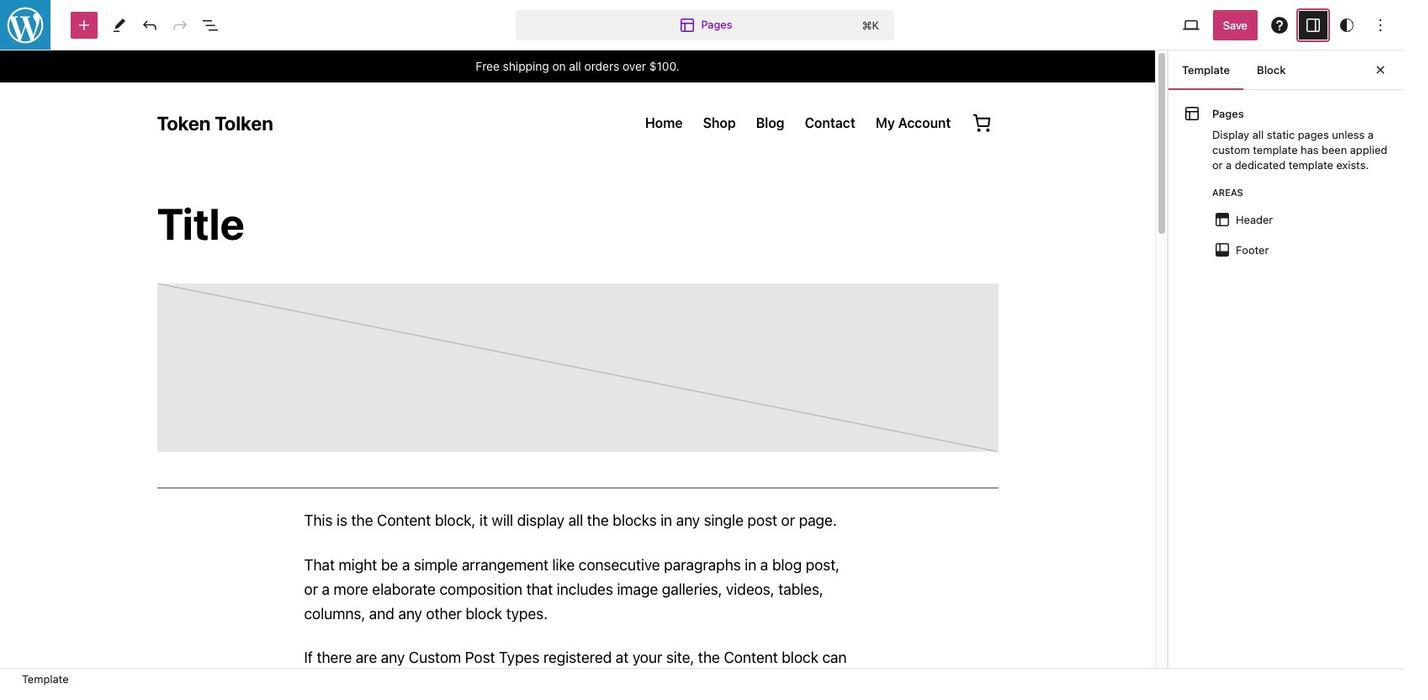 Task type: locate. For each thing, give the bounding box(es) containing it.
redo image
[[170, 15, 190, 35]]

block
[[1257, 63, 1286, 77]]

0 vertical spatial pages
[[701, 17, 733, 31]]

pages inside pages display all static pages unless a custom template has been applied or a dedicated template exists.
[[1213, 107, 1245, 120]]

1 horizontal spatial template
[[1182, 63, 1230, 77]]

pages for pages
[[701, 17, 733, 31]]

block button
[[1244, 50, 1300, 90]]

0 vertical spatial a
[[1368, 128, 1374, 141]]

or
[[1213, 159, 1223, 172]]

a right "or"
[[1226, 159, 1232, 172]]

a up the applied at the top
[[1368, 128, 1374, 141]]

list view image
[[200, 15, 220, 35]]

tools image
[[109, 15, 130, 35]]

settings image
[[1304, 15, 1324, 35]]

help image
[[1270, 15, 1290, 35]]

all
[[1253, 128, 1264, 141]]

site icon image
[[0, 0, 52, 52]]

template down static
[[1253, 143, 1298, 157]]

options image
[[1371, 15, 1391, 35]]

pages
[[701, 17, 733, 31], [1213, 107, 1245, 120]]

⌘k
[[862, 18, 880, 32]]

header
[[1236, 213, 1273, 226]]

0 horizontal spatial pages
[[701, 17, 733, 31]]

template
[[1182, 63, 1230, 77], [22, 672, 69, 686]]

footer
[[1236, 243, 1269, 256]]

footer button
[[1213, 235, 1391, 265]]

display
[[1213, 128, 1250, 141]]

0 horizontal spatial template
[[22, 672, 69, 686]]

1 horizontal spatial pages
[[1213, 107, 1245, 120]]

a
[[1368, 128, 1374, 141], [1226, 159, 1232, 172]]

0 horizontal spatial a
[[1226, 159, 1232, 172]]

1 vertical spatial a
[[1226, 159, 1232, 172]]

template button
[[1169, 50, 1244, 90]]

areas
[[1213, 186, 1244, 197]]

unless
[[1332, 128, 1365, 141]]

template
[[1253, 143, 1298, 157], [1289, 159, 1334, 172]]

1 vertical spatial pages
[[1213, 107, 1245, 120]]

pages inside editor top bar region
[[701, 17, 733, 31]]

undo image
[[140, 15, 160, 35]]

styles image
[[1337, 15, 1358, 35]]

1 vertical spatial template
[[1289, 159, 1334, 172]]

template down the has
[[1289, 159, 1334, 172]]

custom
[[1213, 143, 1250, 157]]

header button
[[1213, 204, 1391, 235]]

0 vertical spatial template
[[1182, 63, 1230, 77]]



Task type: describe. For each thing, give the bounding box(es) containing it.
pages
[[1298, 128, 1329, 141]]

view image
[[1182, 15, 1202, 35]]

has
[[1301, 143, 1319, 157]]

applied
[[1351, 143, 1388, 157]]

pages for pages display all static pages unless a custom template has been applied or a dedicated template exists.
[[1213, 107, 1245, 120]]

0 vertical spatial template
[[1253, 143, 1298, 157]]

1 horizontal spatial a
[[1368, 128, 1374, 141]]

been
[[1322, 143, 1348, 157]]

toggle block inserter image
[[74, 15, 94, 35]]

1 vertical spatial template
[[22, 672, 69, 686]]

save
[[1224, 18, 1248, 32]]

static
[[1267, 128, 1295, 141]]

pages display all static pages unless a custom template has been applied or a dedicated template exists.
[[1213, 107, 1388, 172]]

editor top bar region
[[0, 0, 1405, 50]]

template inside button
[[1182, 63, 1230, 77]]

close settings image
[[1371, 60, 1391, 80]]

save button
[[1213, 10, 1258, 40]]

dedicated
[[1235, 159, 1286, 172]]

exists.
[[1337, 159, 1369, 172]]



Task type: vqa. For each thing, say whether or not it's contained in the screenshot.
The Applied
yes



